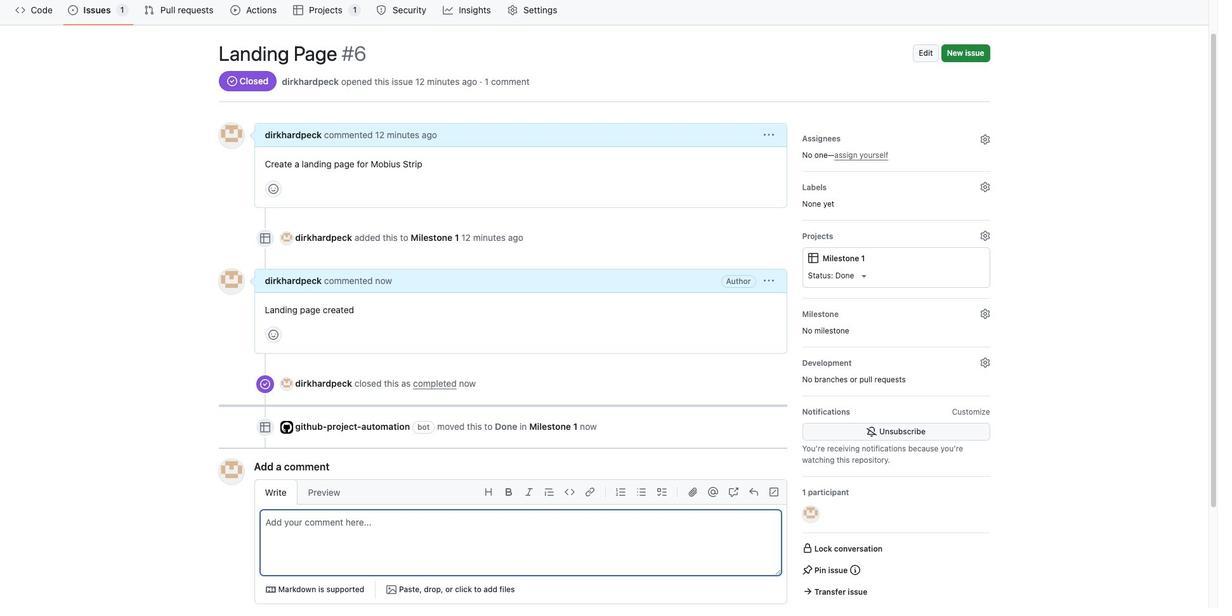 Task type: describe. For each thing, give the bounding box(es) containing it.
git pull request image
[[144, 5, 154, 15]]

gear image for select assignees element
[[980, 135, 990, 145]]

@dirkhardpeck image for @github project automation image
[[280, 232, 293, 245]]

0 vertical spatial gear image
[[507, 5, 518, 15]]

add or remove reactions element for 1st table icon from the top
[[265, 181, 281, 197]]

up to 3 issues can be pinned and they will appear publicly at the top of the issues page element
[[850, 566, 860, 576]]

1 table image from the top
[[260, 234, 270, 244]]

table image inside select projects "element"
[[808, 253, 818, 263]]

2 table image from the top
[[260, 423, 270, 433]]

gear image for select projects "element"
[[980, 231, 990, 241]]

add or remove reactions element for issue closed image
[[265, 327, 281, 343]]

triangle down image
[[860, 271, 870, 281]]

shield image
[[377, 5, 387, 15]]

add or remove reactions image
[[268, 330, 278, 340]]

status: closed image
[[227, 76, 237, 86]]

gear image for link issues element
[[980, 358, 990, 368]]

show options image for add or remove reactions icon
[[764, 130, 774, 140]]



Task type: locate. For each thing, give the bounding box(es) containing it.
gear image inside link issues element
[[980, 358, 990, 368]]

arrow right image
[[803, 587, 813, 597]]

1 vertical spatial @dirkhardpeck image
[[219, 460, 244, 485]]

0 horizontal spatial @dirkhardpeck image
[[219, 460, 244, 485]]

2 show options image from the top
[[764, 276, 774, 286]]

issue opened image
[[68, 5, 78, 15]]

1 add or remove reactions element from the top
[[265, 181, 281, 197]]

0 vertical spatial show options image
[[764, 130, 774, 140]]

bell slash image
[[867, 427, 877, 437]]

0 vertical spatial table image
[[260, 234, 270, 244]]

1 vertical spatial show options image
[[764, 276, 774, 286]]

gear image
[[507, 5, 518, 15], [980, 182, 990, 192], [980, 309, 990, 319]]

up to 3 issues can be pinned and they will appear publicly at the top of the issues page image
[[850, 566, 860, 576]]

0 vertical spatial table image
[[293, 5, 303, 15]]

1 horizontal spatial table image
[[808, 253, 818, 263]]

2 vertical spatial gear image
[[980, 309, 990, 319]]

gear image
[[980, 135, 990, 145], [980, 231, 990, 241], [980, 358, 990, 368]]

select assignees element
[[803, 131, 990, 161]]

1 vertical spatial gear image
[[980, 182, 990, 192]]

markdown image
[[266, 585, 276, 595]]

0 vertical spatial gear image
[[980, 135, 990, 145]]

show options image for add or remove reactions image at the bottom of the page
[[764, 276, 774, 286]]

add a comment tab list
[[254, 480, 351, 505]]

tab panel
[[255, 510, 787, 604]]

lock image
[[803, 544, 813, 554]]

0 vertical spatial @dirkhardpeck image
[[280, 232, 293, 245]]

1 vertical spatial gear image
[[980, 231, 990, 241]]

add or remove reactions image
[[268, 184, 278, 194]]

1 gear image from the top
[[980, 135, 990, 145]]

code image
[[15, 5, 25, 15]]

image image
[[387, 585, 397, 595]]

@dirkhardpeck image for table image in the select projects "element"
[[219, 460, 244, 485]]

1 horizontal spatial @dirkhardpeck image
[[280, 232, 293, 245]]

table image
[[293, 5, 303, 15], [808, 253, 818, 263]]

3 gear image from the top
[[980, 358, 990, 368]]

@dirkhardpeck image
[[280, 232, 293, 245], [219, 460, 244, 485]]

  text field
[[261, 511, 781, 576]]

1 show options image from the top
[[764, 130, 774, 140]]

0 vertical spatial add or remove reactions element
[[265, 181, 281, 197]]

1 vertical spatial add or remove reactions element
[[265, 327, 281, 343]]

pin image
[[803, 566, 813, 576]]

table image down add or remove reactions icon
[[260, 234, 270, 244]]

link issues element
[[803, 355, 990, 386]]

@github project automation image
[[280, 422, 293, 434]]

select projects element
[[803, 228, 990, 288]]

show options image
[[764, 130, 774, 140], [764, 276, 774, 286]]

@dirkhardpeck image
[[219, 123, 244, 149], [219, 269, 244, 294], [280, 378, 293, 391], [803, 507, 819, 523]]

2 add or remove reactions element from the top
[[265, 327, 281, 343]]

table image left @github project automation image
[[260, 423, 270, 433]]

graph image
[[443, 5, 453, 15]]

play image
[[230, 5, 240, 15]]

table image
[[260, 234, 270, 244], [260, 423, 270, 433]]

2 gear image from the top
[[980, 231, 990, 241]]

1 vertical spatial table image
[[808, 253, 818, 263]]

0 horizontal spatial table image
[[293, 5, 303, 15]]

1 vertical spatial table image
[[260, 423, 270, 433]]

gear image inside select assignees element
[[980, 135, 990, 145]]

issue closed image
[[260, 380, 270, 390]]

add or remove reactions element
[[265, 181, 281, 197], [265, 327, 281, 343]]

2 vertical spatial gear image
[[980, 358, 990, 368]]



Task type: vqa. For each thing, say whether or not it's contained in the screenshot.
TFLite
no



